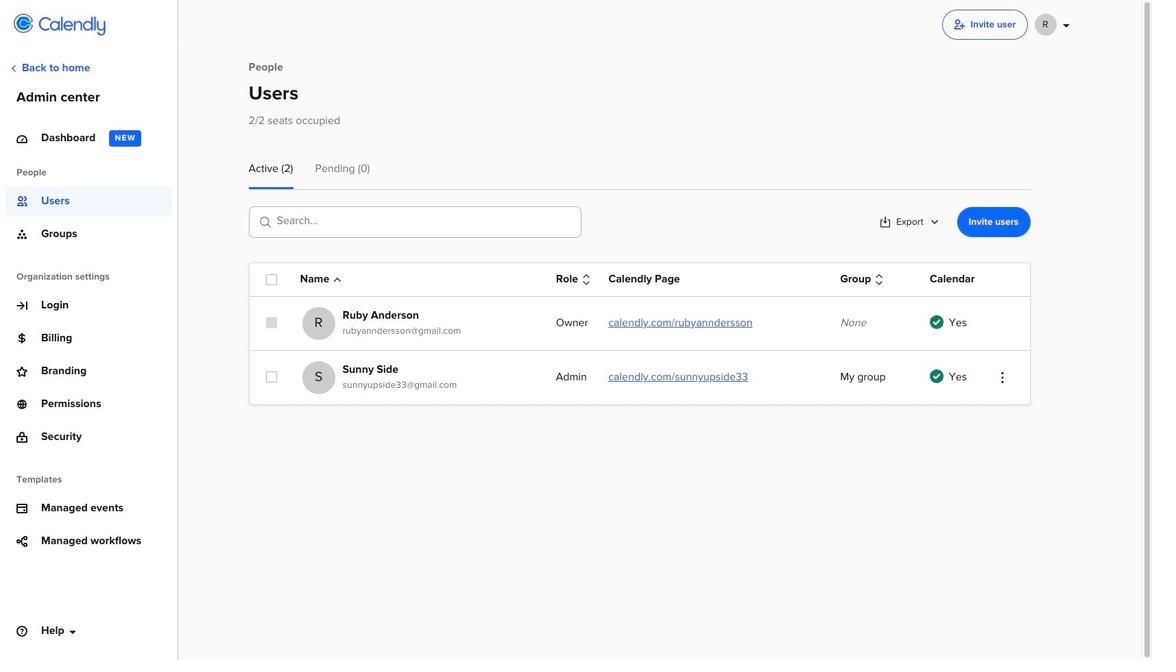 Task type: describe. For each thing, give the bounding box(es) containing it.
Search... field
[[249, 206, 581, 238]]

calendly image
[[38, 16, 106, 36]]



Task type: locate. For each thing, give the bounding box(es) containing it.
main navigation element
[[0, 0, 178, 661]]

None search field
[[249, 206, 581, 243]]



Task type: vqa. For each thing, say whether or not it's contained in the screenshot.
Search... Field
yes



